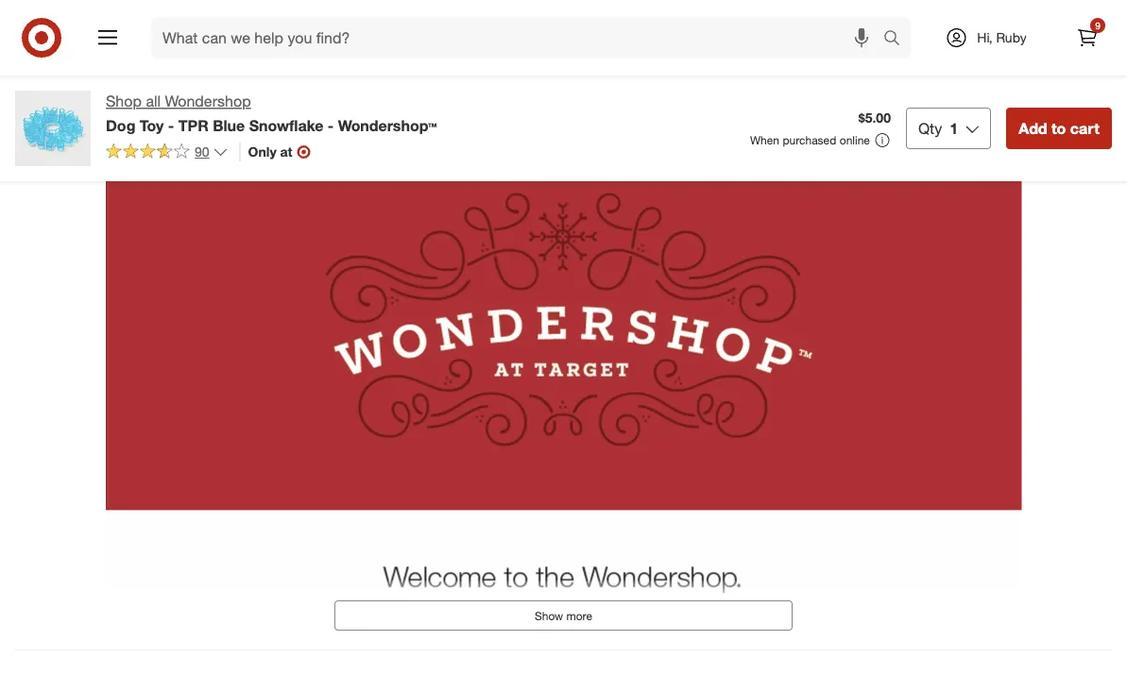 Task type: locate. For each thing, give the bounding box(es) containing it.
-
[[168, 116, 174, 135], [328, 116, 334, 135]]

show
[[535, 609, 563, 623]]

0 horizontal spatial -
[[168, 116, 174, 135]]

toy
[[140, 116, 164, 135]]

shop
[[106, 92, 142, 111]]

when purchased online
[[750, 133, 870, 147]]

cart
[[1070, 119, 1100, 137]]

only at
[[248, 143, 292, 160]]

when
[[750, 133, 780, 147]]

90 link
[[106, 143, 228, 164]]

show more
[[535, 609, 593, 623]]

ruby
[[996, 29, 1027, 46]]

add to cart button
[[1007, 108, 1112, 149]]

image of dog toy - tpr blue snowflake - wondershop™ image
[[15, 91, 91, 166]]

only
[[248, 143, 277, 160]]

search button
[[875, 17, 920, 62]]

- right snowflake
[[328, 116, 334, 135]]

shop all wondershop dog toy - tpr blue snowflake - wondershop™
[[106, 92, 437, 135]]

more
[[566, 609, 593, 623]]

to
[[1052, 119, 1066, 137]]

1 horizontal spatial -
[[328, 116, 334, 135]]

hi, ruby
[[977, 29, 1027, 46]]

wondershop™
[[338, 116, 437, 135]]

- right toy
[[168, 116, 174, 135]]



Task type: describe. For each thing, give the bounding box(es) containing it.
search
[[875, 30, 920, 49]]

What can we help you find? suggestions appear below search field
[[151, 17, 888, 59]]

at
[[280, 143, 292, 160]]

dog
[[106, 116, 136, 135]]

qty
[[918, 119, 942, 137]]

all
[[146, 92, 161, 111]]

90
[[195, 143, 209, 160]]

2 - from the left
[[328, 116, 334, 135]]

purchased
[[783, 133, 837, 147]]

tpr
[[178, 116, 209, 135]]

$5.00
[[859, 110, 891, 126]]

9 link
[[1067, 17, 1108, 59]]

wondershop
[[165, 92, 251, 111]]

1
[[950, 119, 958, 137]]

add
[[1019, 119, 1048, 137]]

snowflake
[[249, 116, 323, 135]]

9
[[1095, 19, 1101, 31]]

hi,
[[977, 29, 993, 46]]

1 - from the left
[[168, 116, 174, 135]]

add to cart
[[1019, 119, 1100, 137]]

qty 1
[[918, 119, 958, 137]]

show more button
[[335, 601, 793, 631]]

online
[[840, 133, 870, 147]]

blue
[[213, 116, 245, 135]]



Task type: vqa. For each thing, say whether or not it's contained in the screenshot.
1st the not helpful from the top of the page
no



